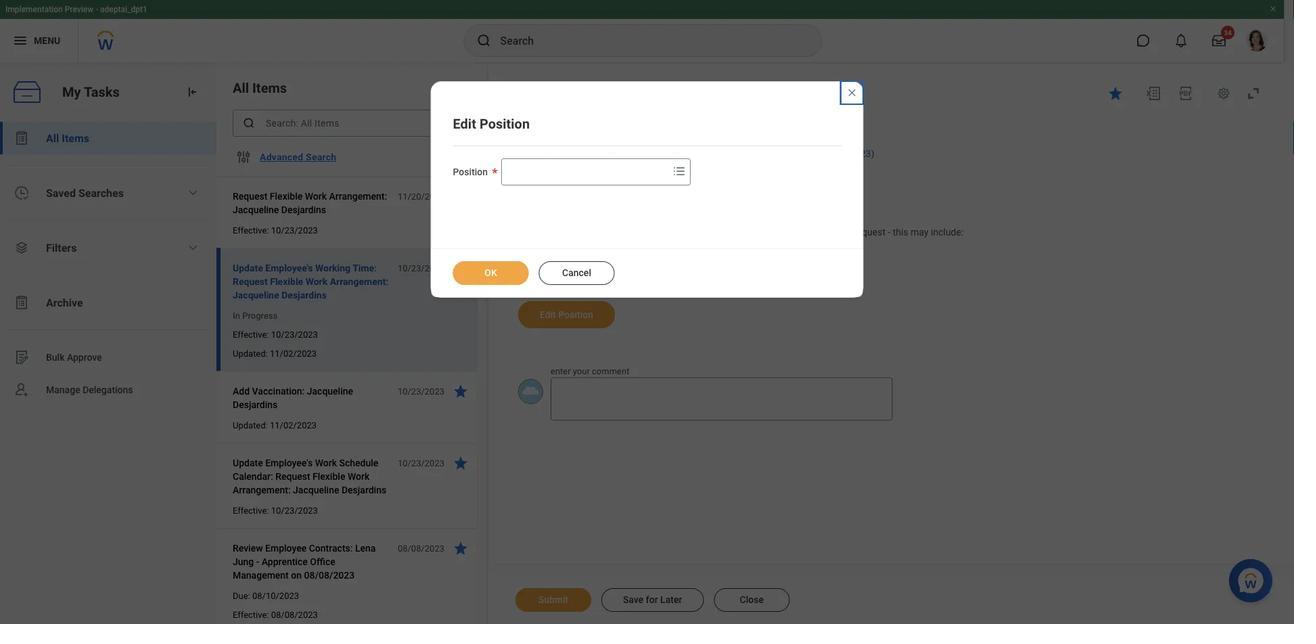 Task type: locate. For each thing, give the bounding box(es) containing it.
- inside "review employee contracts: lena jung - apprentice office management on 08/08/2023"
[[256, 556, 259, 567]]

jacqueline down schedule on the bottom left
[[293, 484, 339, 495]]

jacqueline down the configure image at the top left of the page
[[233, 204, 279, 215]]

my left (all
[[62, 84, 81, 100]]

1 employee's from the top
[[266, 262, 313, 273]]

effective: down calendar:
[[233, 505, 269, 515]]

0 vertical spatial edit
[[453, 116, 476, 132]]

0 vertical spatial updated:
[[712, 121, 750, 132]]

0 horizontal spatial |
[[609, 121, 611, 132]]

inbox large image
[[1213, 34, 1226, 47]]

effective: 10/23/2023 down request flexible work arrangement: jacqueline desjardins button
[[233, 225, 318, 235]]

Position field
[[502, 160, 669, 184]]

employee's left working
[[266, 262, 313, 273]]

updated:
[[712, 121, 750, 132], [233, 348, 268, 358], [233, 420, 268, 430]]

1 horizontal spatial request flexible work arrangement: jacqueline desjardins
[[598, 174, 846, 185]]

edit inside button
[[540, 309, 556, 320]]

1 effective: 10/23/2023 from the top
[[233, 225, 318, 235]]

2 vertical spatial updated:
[[233, 420, 268, 430]]

work down schedule on the bottom left
[[348, 471, 370, 482]]

work down working
[[306, 276, 328, 287]]

bulk approve link
[[0, 341, 217, 374]]

my left my tasks
[[27, 74, 49, 93]]

08/08/2023 down 08/10/2023
[[271, 610, 318, 620]]

jacqueline right vaccination: on the left
[[307, 385, 353, 397]]

11/20/2023
[[398, 191, 445, 201]]

list
[[0, 122, 217, 406]]

update employee's working time: request flexible work arrangement: jacqueline desjardins
[[233, 262, 389, 301]]

add vaccination: jacqueline desjardins button
[[233, 383, 391, 413]]

jung
[[233, 556, 254, 567]]

arrangement: inside update employee's work schedule calendar: request flexible work arrangement: jacqueline desjardins
[[233, 484, 291, 495]]

add vaccination: jacqueline desjardins
[[233, 385, 353, 410]]

employee's for request
[[265, 457, 313, 468]]

(all
[[100, 74, 125, 93]]

1 horizontal spatial my
[[62, 84, 81, 100]]

0 vertical spatial 11/02/2023
[[752, 121, 803, 132]]

position up for
[[480, 116, 530, 132]]

update
[[598, 227, 628, 238], [233, 262, 263, 273], [233, 457, 263, 468]]

employee's for flexible
[[266, 262, 313, 273]]

work down work/remote
[[670, 174, 691, 185]]

remote work > work/remote hybrid - remote days (10/23/2023) link
[[598, 145, 875, 159]]

08/08/2023 down office
[[304, 570, 355, 581]]

position inside button
[[559, 309, 594, 320]]

update up calendar:
[[233, 457, 263, 468]]

review
[[233, 543, 263, 554]]

1 vertical spatial edit
[[540, 309, 556, 320]]

0 horizontal spatial the
[[631, 227, 644, 238]]

bulk
[[46, 352, 65, 363]]

desjardins down working
[[282, 289, 327, 301]]

tasks left (all
[[53, 74, 96, 93]]

request flexible work arrangement: jacqueline desjardins down the search
[[233, 191, 387, 215]]

items inside item list element
[[253, 80, 287, 96]]

2 vertical spatial position
[[559, 309, 594, 320]]

arrangement:
[[694, 174, 751, 185], [329, 191, 387, 202], [330, 276, 389, 287], [233, 484, 291, 495]]

1 vertical spatial edit position
[[540, 309, 594, 320]]

rename image
[[14, 349, 30, 366]]

on right based
[[776, 227, 787, 238]]

1 vertical spatial 08/08/2023
[[304, 570, 355, 581]]

update up in progress
[[233, 262, 263, 273]]

desjardins
[[801, 174, 846, 185], [281, 204, 326, 215], [282, 289, 327, 301], [233, 399, 278, 410], [342, 484, 387, 495]]

advanced
[[260, 151, 303, 163]]

effective:
[[613, 121, 652, 132], [233, 225, 269, 235], [233, 329, 269, 339], [233, 505, 269, 515], [233, 610, 269, 620]]

08/08/2023 right lena
[[398, 543, 445, 553]]

2 vertical spatial update
[[233, 457, 263, 468]]

updated: down add
[[233, 420, 268, 430]]

profile logan mcneil element
[[1239, 26, 1277, 56]]

0 vertical spatial effective: 10/23/2023
[[233, 225, 318, 235]]

arrangement: down calendar:
[[233, 484, 291, 495]]

work left schedule on the bottom left
[[315, 457, 337, 468]]

0 horizontal spatial edit
[[453, 116, 476, 132]]

0 vertical spatial all
[[233, 80, 249, 96]]

11/02/2023
[[752, 121, 803, 132], [270, 348, 317, 358], [270, 420, 317, 430]]

updated: up remote work > work/remote hybrid - remote days (10/23/2023) link
[[712, 121, 750, 132]]

ok
[[485, 267, 497, 279]]

1 vertical spatial updated: 11/02/2023
[[233, 420, 317, 430]]

1 horizontal spatial the
[[660, 248, 673, 259]]

arrangement: down time:
[[330, 276, 389, 287]]

- inside "banner"
[[96, 5, 98, 14]]

process
[[550, 174, 585, 185]]

effective: 10/23/2023
[[233, 225, 318, 235], [233, 329, 318, 339], [233, 505, 318, 515]]

2 vertical spatial star image
[[453, 455, 469, 471]]

1 horizontal spatial edit position
[[540, 309, 594, 320]]

on
[[776, 227, 787, 238], [291, 570, 302, 581]]

edit inside dialog
[[453, 116, 476, 132]]

employee's up calendar:
[[265, 457, 313, 468]]

0 horizontal spatial all
[[46, 132, 59, 145]]

request flexible work arrangement: jacqueline desjardins down remote work > work/remote hybrid - remote days (10/23/2023) on the top of the page
[[598, 174, 846, 185]]

implementation preview -   adeptai_dpt1
[[5, 5, 147, 14]]

0 vertical spatial position
[[480, 116, 530, 132]]

items down my tasks
[[62, 132, 89, 145]]

edit position dialog
[[431, 81, 864, 298]]

vaccination:
[[252, 385, 305, 397]]

flexible up progress
[[270, 276, 303, 287]]

jacqueline down days
[[753, 174, 799, 185]]

effective: 10/23/2023 for flexible
[[233, 225, 318, 235]]

position left overall
[[453, 167, 488, 178]]

all items right clipboard icon
[[46, 132, 89, 145]]

effective: 10/23/2023 for employee's
[[233, 505, 318, 515]]

position down cancel button in the top left of the page
[[559, 309, 594, 320]]

edit
[[453, 116, 476, 132], [540, 309, 556, 320]]

the for change the time type
[[660, 248, 673, 259]]

request
[[854, 227, 886, 238]]

search image
[[242, 116, 256, 130]]

0 horizontal spatial request flexible work arrangement: jacqueline desjardins
[[233, 191, 387, 215]]

1 vertical spatial employee's
[[265, 457, 313, 468]]

apprentice
[[262, 556, 308, 567]]

0 horizontal spatial edit position
[[453, 116, 530, 132]]

11/02/2023 down add vaccination: jacqueline desjardins
[[270, 420, 317, 430]]

flexible down schedule on the bottom left
[[313, 471, 345, 482]]

1 vertical spatial on
[[291, 570, 302, 581]]

star image for update employee's work schedule calendar: request flexible work arrangement: jacqueline desjardins
[[453, 455, 469, 471]]

jacqueline up in progress
[[233, 289, 279, 301]]

0 vertical spatial edit position
[[453, 116, 530, 132]]

the
[[631, 227, 644, 238], [789, 227, 803, 238], [660, 248, 673, 259]]

update inside update employee's work schedule calendar: request flexible work arrangement: jacqueline desjardins
[[233, 457, 263, 468]]

star image
[[453, 260, 469, 276], [453, 540, 469, 556]]

update inside update employee's working time: request flexible work arrangement: jacqueline desjardins
[[233, 262, 263, 273]]

1 horizontal spatial items
[[253, 80, 287, 96]]

change
[[625, 248, 657, 259]]

flexible
[[635, 174, 667, 185], [270, 191, 303, 202], [270, 276, 303, 287], [313, 471, 345, 482]]

11/02/2023 up vaccination: on the left
[[270, 348, 317, 358]]

1 horizontal spatial edit
[[540, 309, 556, 320]]

(10/23/2023)
[[818, 148, 875, 159]]

work
[[633, 148, 655, 159], [670, 174, 691, 185], [305, 191, 327, 202], [306, 276, 328, 287], [315, 457, 337, 468], [348, 471, 370, 482]]

star image for update employee's working time: request flexible work arrangement: jacqueline desjardins
[[453, 260, 469, 276]]

close environment banner image
[[1270, 5, 1278, 13]]

the up change
[[631, 227, 644, 238]]

0 vertical spatial all items
[[233, 80, 287, 96]]

implementation preview -   adeptai_dpt1 banner
[[0, 0, 1285, 62]]

overall process
[[518, 174, 585, 185]]

11/02/2023 up days
[[752, 121, 803, 132]]

1 horizontal spatial all
[[233, 80, 249, 96]]

update for update employee's work schedule calendar: request flexible work arrangement: jacqueline desjardins
[[233, 457, 263, 468]]

0 horizontal spatial all items
[[46, 132, 89, 145]]

update employee's work schedule calendar: request flexible work arrangement: jacqueline desjardins
[[233, 457, 387, 495]]

- left this
[[888, 227, 891, 238]]

updated: down in progress
[[233, 348, 268, 358]]

request flexible work arrangement: jacqueline desjardins link
[[598, 172, 846, 185]]

your
[[573, 366, 590, 376]]

request inside update employee's work schedule calendar: request flexible work arrangement: jacqueline desjardins
[[276, 471, 310, 482]]

|
[[609, 121, 611, 132], [707, 121, 710, 132]]

jacqueline inside update employee's work schedule calendar: request flexible work arrangement: jacqueline desjardins
[[293, 484, 339, 495]]

request up in progress
[[233, 276, 268, 287]]

0 horizontal spatial on
[[291, 570, 302, 581]]

the for update the appropriate information based on the employee's request - this may include:
[[631, 227, 644, 238]]

desjardins down schedule on the bottom left
[[342, 484, 387, 495]]

updated: 11/02/2023 down add vaccination: jacqueline desjardins
[[233, 420, 317, 430]]

1 horizontal spatial all items
[[233, 80, 287, 96]]

all up search icon at the left top of page
[[233, 80, 249, 96]]

tasks up all items button
[[84, 84, 120, 100]]

configure image
[[236, 149, 252, 165]]

employee's inside update employee's work schedule calendar: request flexible work arrangement: jacqueline desjardins
[[265, 457, 313, 468]]

0 vertical spatial updated: 11/02/2023
[[233, 348, 317, 358]]

request down the configure image at the top left of the page
[[233, 191, 268, 202]]

updated: 11/02/2023
[[233, 348, 317, 358], [233, 420, 317, 430]]

1 horizontal spatial |
[[707, 121, 710, 132]]

updated: 11/02/2023 up vaccination: on the left
[[233, 348, 317, 358]]

star image for add vaccination: jacqueline desjardins
[[453, 383, 469, 399]]

flexible inside update employee's working time: request flexible work arrangement: jacqueline desjardins
[[270, 276, 303, 287]]

appropriate
[[646, 227, 695, 238]]

-
[[96, 5, 98, 14], [755, 148, 758, 159], [888, 227, 891, 238], [256, 556, 259, 567]]

remote left days
[[760, 148, 793, 159]]

1 vertical spatial request flexible work arrangement: jacqueline desjardins
[[233, 191, 387, 215]]

2 horizontal spatial the
[[789, 227, 803, 238]]

work left '>'
[[633, 148, 655, 159]]

the left employee's
[[789, 227, 803, 238]]

0 vertical spatial employee's
[[266, 262, 313, 273]]

effective: 10/23/2023 down progress
[[233, 329, 318, 339]]

calendar:
[[233, 471, 273, 482]]

user plus image
[[14, 382, 30, 398]]

- up the management
[[256, 556, 259, 567]]

employee's
[[266, 262, 313, 273], [265, 457, 313, 468]]

update up change
[[598, 227, 628, 238]]

3 effective: 10/23/2023 from the top
[[233, 505, 318, 515]]

0 vertical spatial on
[[776, 227, 787, 238]]

flexible inside update employee's work schedule calendar: request flexible work arrangement: jacqueline desjardins
[[313, 471, 345, 482]]

all right clipboard icon
[[46, 132, 59, 145]]

1 vertical spatial star image
[[453, 383, 469, 399]]

archive
[[46, 296, 83, 309]]

list inside my tasks (all items) main content
[[0, 122, 217, 406]]

1 horizontal spatial remote
[[760, 148, 793, 159]]

0 vertical spatial items
[[253, 80, 287, 96]]

1 vertical spatial update
[[233, 262, 263, 273]]

1 vertical spatial all items
[[46, 132, 89, 145]]

all inside item list element
[[233, 80, 249, 96]]

items up search icon at the left top of page
[[253, 80, 287, 96]]

remote up position "field"
[[598, 148, 631, 159]]

star image
[[1108, 85, 1124, 102], [453, 383, 469, 399], [453, 455, 469, 471]]

10/23/2023
[[556, 121, 606, 132], [655, 121, 705, 132], [271, 225, 318, 235], [398, 263, 445, 273], [271, 329, 318, 339], [398, 386, 445, 396], [398, 458, 445, 468], [271, 505, 318, 515]]

tasks for my tasks
[[84, 84, 120, 100]]

update for update the appropriate information based on the employee's request - this may include:
[[598, 227, 628, 238]]

delegations
[[83, 384, 133, 395]]

include:
[[931, 227, 964, 238]]

my for my tasks (all items)
[[27, 74, 49, 93]]

edit position
[[453, 116, 530, 132], [540, 309, 594, 320]]

1 vertical spatial effective: 10/23/2023
[[233, 329, 318, 339]]

effective: down in progress
[[233, 329, 269, 339]]

0 vertical spatial update
[[598, 227, 628, 238]]

| up work/remote
[[707, 121, 710, 132]]

update employee's work schedule calendar: request flexible work arrangement: jacqueline desjardins button
[[233, 455, 391, 498]]

1 | from the left
[[609, 121, 611, 132]]

items
[[253, 80, 287, 96], [62, 132, 89, 145]]

1 vertical spatial star image
[[453, 540, 469, 556]]

may
[[911, 227, 929, 238]]

2 employee's from the top
[[265, 457, 313, 468]]

all items up search icon at the left top of page
[[233, 80, 287, 96]]

all items
[[233, 80, 287, 96], [46, 132, 89, 145]]

list containing all items
[[0, 122, 217, 406]]

employee's inside update employee's working time: request flexible work arrangement: jacqueline desjardins
[[266, 262, 313, 273]]

request flexible work arrangement: jacqueline desjardins inside button
[[233, 191, 387, 215]]

1 vertical spatial items
[[62, 132, 89, 145]]

employee's
[[805, 227, 852, 238]]

request right calendar:
[[276, 471, 310, 482]]

request
[[598, 174, 633, 185], [233, 191, 268, 202], [233, 276, 268, 287], [276, 471, 310, 482]]

2 effective: 10/23/2023 from the top
[[233, 329, 318, 339]]

| up position "field"
[[609, 121, 611, 132]]

fullscreen image
[[1246, 85, 1262, 102]]

the left "time"
[[660, 248, 673, 259]]

edit position up for
[[453, 116, 530, 132]]

1 vertical spatial all
[[46, 132, 59, 145]]

0 horizontal spatial items
[[62, 132, 89, 145]]

all
[[233, 80, 249, 96], [46, 132, 59, 145]]

manage delegations
[[46, 384, 133, 395]]

my tasks element
[[0, 62, 217, 624]]

desjardins down add
[[233, 399, 278, 410]]

archive button
[[0, 286, 217, 319]]

on down apprentice
[[291, 570, 302, 581]]

desjardins inside update employee's working time: request flexible work arrangement: jacqueline desjardins
[[282, 289, 327, 301]]

0 vertical spatial star image
[[453, 260, 469, 276]]

- right preview at the top left of page
[[96, 5, 98, 14]]

tasks
[[53, 74, 96, 93], [84, 84, 120, 100]]

effective: 10/23/2023 up employee
[[233, 505, 318, 515]]

0 horizontal spatial my
[[27, 74, 49, 93]]

2 star image from the top
[[453, 540, 469, 556]]

2 vertical spatial effective: 10/23/2023
[[233, 505, 318, 515]]

edit position inside button
[[540, 309, 594, 320]]

all inside button
[[46, 132, 59, 145]]

request right process
[[598, 174, 633, 185]]

effective: down request flexible work arrangement: jacqueline desjardins button
[[233, 225, 269, 235]]

edit position down cancel button in the top left of the page
[[540, 309, 594, 320]]

jacqueline
[[753, 174, 799, 185], [233, 204, 279, 215], [233, 289, 279, 301], [307, 385, 353, 397], [293, 484, 339, 495]]

1 star image from the top
[[453, 260, 469, 276]]

my
[[27, 74, 49, 93], [62, 84, 81, 100]]

0 horizontal spatial remote
[[598, 148, 631, 159]]

08/08/2023
[[398, 543, 445, 553], [304, 570, 355, 581], [271, 610, 318, 620]]



Task type: vqa. For each thing, say whether or not it's contained in the screenshot.
all within button
yes



Task type: describe. For each thing, give the bounding box(es) containing it.
cancel button
[[539, 261, 615, 285]]

edit position button
[[518, 301, 615, 328]]

request flexible work arrangement: jacqueline desjardins button
[[233, 188, 391, 218]]

my for my tasks
[[62, 84, 81, 100]]

1 vertical spatial 11/02/2023
[[270, 348, 317, 358]]

office
[[310, 556, 336, 567]]

effective: 08/08/2023
[[233, 610, 318, 620]]

1 remote from the left
[[598, 148, 631, 159]]

for
[[518, 148, 532, 159]]

view printable version (pdf) image
[[1178, 85, 1195, 102]]

arrangement: down remote work > work/remote hybrid - remote days (10/23/2023) on the top of the page
[[694, 174, 751, 185]]

this
[[893, 227, 909, 238]]

lena
[[355, 543, 376, 554]]

progress
[[242, 310, 278, 321]]

advanced search
[[260, 151, 337, 163]]

desjardins down advanced search
[[281, 204, 326, 215]]

manage delegations link
[[0, 374, 217, 406]]

remote work > work/remote hybrid - remote days (10/23/2023)
[[598, 148, 875, 159]]

clipboard image
[[14, 294, 30, 311]]

arrangement: down the search
[[329, 191, 387, 202]]

notifications large image
[[1175, 34, 1189, 47]]

add
[[233, 385, 250, 397]]

manage
[[46, 384, 80, 395]]

information
[[697, 227, 746, 238]]

created: 10/23/2023 | effective: 10/23/2023 | updated: 11/02/2023
[[518, 121, 803, 132]]

all items inside all items button
[[46, 132, 89, 145]]

- right hybrid
[[755, 148, 758, 159]]

work down the search
[[305, 191, 327, 202]]

on inside "review employee contracts: lena jung - apprentice office management on 08/08/2023"
[[291, 570, 302, 581]]

schedule
[[339, 457, 379, 468]]

edit position inside dialog
[[453, 116, 530, 132]]

0 vertical spatial star image
[[1108, 85, 1124, 102]]

close edit position image
[[847, 87, 858, 98]]

prompts image
[[672, 163, 688, 179]]

arrangement: inside update employee's working time: request flexible work arrangement: jacqueline desjardins
[[330, 276, 389, 287]]

effective: up position "field"
[[613, 121, 652, 132]]

type
[[699, 248, 719, 259]]

management
[[233, 570, 289, 581]]

review employee contracts: lena jung - apprentice office management on 08/08/2023 button
[[233, 540, 391, 583]]

1 updated: 11/02/2023 from the top
[[233, 348, 317, 358]]

due:
[[233, 591, 250, 601]]

created:
[[518, 121, 554, 132]]

my tasks (all items) main content
[[0, 62, 1295, 624]]

search image
[[476, 32, 492, 49]]

overall
[[518, 174, 548, 185]]

star image for review employee contracts: lena jung - apprentice office management on 08/08/2023
[[453, 540, 469, 556]]

working
[[315, 262, 351, 273]]

in
[[233, 310, 240, 321]]

enter your comment
[[551, 366, 630, 376]]

adeptai_dpt1
[[100, 5, 147, 14]]

employee
[[265, 543, 307, 554]]

request inside request flexible work arrangement: jacqueline desjardins button
[[233, 191, 268, 202]]

items)
[[129, 74, 176, 93]]

cancel
[[563, 267, 592, 279]]

1 horizontal spatial on
[[776, 227, 787, 238]]

transformation import image
[[185, 85, 199, 99]]

request inside request flexible work arrangement: jacqueline desjardins link
[[598, 174, 633, 185]]

08/10/2023
[[252, 591, 299, 601]]

0 vertical spatial request flexible work arrangement: jacqueline desjardins
[[598, 174, 846, 185]]

items inside button
[[62, 132, 89, 145]]

2 remote from the left
[[760, 148, 793, 159]]

request inside update employee's working time: request flexible work arrangement: jacqueline desjardins
[[233, 276, 268, 287]]

all items inside item list element
[[233, 80, 287, 96]]

1 vertical spatial updated:
[[233, 348, 268, 358]]

change the time type
[[625, 248, 719, 259]]

effective: down due:
[[233, 610, 269, 620]]

search
[[306, 151, 337, 163]]

time:
[[353, 262, 377, 273]]

work/remote
[[665, 148, 723, 159]]

flexible down advanced
[[270, 191, 303, 202]]

2 vertical spatial 08/08/2023
[[271, 610, 318, 620]]

days
[[795, 148, 816, 159]]

hybrid
[[725, 148, 753, 159]]

advanced search button
[[255, 143, 342, 171]]

enter your comment text field
[[551, 377, 893, 421]]

based
[[748, 227, 774, 238]]

2 | from the left
[[707, 121, 710, 132]]

desjardins inside update employee's work schedule calendar: request flexible work arrangement: jacqueline desjardins
[[342, 484, 387, 495]]

2 vertical spatial 11/02/2023
[[270, 420, 317, 430]]

my tasks
[[62, 84, 120, 100]]

comment
[[592, 366, 630, 376]]

due: 08/10/2023
[[233, 591, 299, 601]]

update employee's working time: request flexible work arrangement: jacqueline desjardins button
[[233, 260, 391, 303]]

review employee contracts: lena jung - apprentice office management on 08/08/2023
[[233, 543, 376, 581]]

1 vertical spatial position
[[453, 167, 488, 178]]

tasks for my tasks (all items)
[[53, 74, 96, 93]]

clipboard image
[[14, 130, 30, 146]]

update the appropriate information based on the employee's request - this may include:
[[598, 227, 964, 238]]

approve
[[67, 352, 102, 363]]

jacqueline inside update employee's working time: request flexible work arrangement: jacqueline desjardins
[[233, 289, 279, 301]]

jacqueline inside add vaccination: jacqueline desjardins
[[307, 385, 353, 397]]

implementation
[[5, 5, 63, 14]]

export to excel image
[[1146, 85, 1162, 102]]

bulk approve
[[46, 352, 102, 363]]

work inside update employee's working time: request flexible work arrangement: jacqueline desjardins
[[306, 276, 328, 287]]

2 updated: 11/02/2023 from the top
[[233, 420, 317, 430]]

time
[[675, 248, 697, 259]]

contracts:
[[309, 543, 353, 554]]

08/08/2023 inside "review employee contracts: lena jung - apprentice office management on 08/08/2023"
[[304, 570, 355, 581]]

preview
[[65, 5, 94, 14]]

update for update employee's working time: request flexible work arrangement: jacqueline desjardins
[[233, 262, 263, 273]]

ok button
[[453, 261, 529, 285]]

enter
[[551, 366, 571, 376]]

>
[[657, 148, 662, 159]]

desjardins down days
[[801, 174, 846, 185]]

desjardins inside add vaccination: jacqueline desjardins
[[233, 399, 278, 410]]

all items button
[[0, 122, 217, 154]]

flexible down '>'
[[635, 174, 667, 185]]

in progress
[[233, 310, 278, 321]]

0 vertical spatial 08/08/2023
[[398, 543, 445, 553]]

action bar region
[[489, 575, 1295, 624]]

my tasks (all items)
[[27, 74, 176, 93]]

item list element
[[217, 62, 489, 624]]



